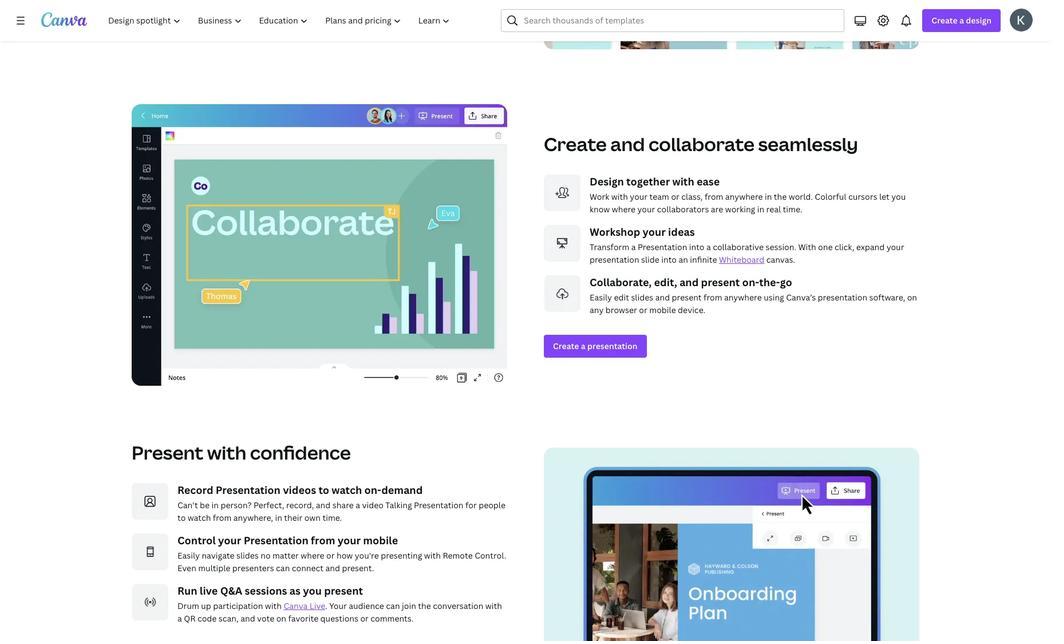 Task type: locate. For each thing, give the bounding box(es) containing it.
1 horizontal spatial you
[[892, 191, 906, 202]]

0 vertical spatial presentation
[[590, 254, 640, 265]]

with right conversation
[[486, 601, 502, 612]]

to right videos
[[319, 483, 329, 497]]

0 horizontal spatial into
[[662, 254, 677, 265]]

control your presentation from your mobile easily navigate slides no matter where or how you're presenting with remote control. even multiple presenters can connect and present.
[[178, 534, 507, 574]]

mobile up the 'you're'
[[363, 534, 398, 548]]

0 horizontal spatial you
[[303, 584, 322, 598]]

0 vertical spatial watch
[[332, 483, 362, 497]]

drum up participation with canva live
[[178, 601, 325, 612]]

1 vertical spatial on
[[276, 613, 286, 624]]

1 vertical spatial watch
[[188, 513, 211, 523]]

slides inside control your presentation from your mobile easily navigate slides no matter where or how you're presenting with remote control. even multiple presenters can connect and present.
[[237, 550, 259, 561]]

a
[[960, 15, 965, 26], [632, 242, 636, 253], [707, 242, 711, 253], [581, 341, 586, 352], [356, 500, 360, 511], [178, 613, 182, 624]]

to down can't
[[178, 513, 186, 523]]

present with confidence
[[132, 440, 351, 465]]

collaborate, edit, and present on-the-go image
[[544, 275, 581, 312]]

easily
[[590, 292, 612, 303], [178, 550, 200, 561]]

mobile
[[650, 305, 676, 316], [363, 534, 398, 548]]

from inside control your presentation from your mobile easily navigate slides no matter where or how you're presenting with remote control. even multiple presenters can connect and present.
[[311, 534, 335, 548]]

run live q&a sessions as you present image
[[132, 584, 168, 621]]

in up real
[[765, 191, 772, 202]]

1 vertical spatial can
[[386, 601, 400, 612]]

qr
[[184, 613, 196, 624]]

from inside collaborate, edit, and present on-the-go easily edit slides and present from anywhere using canva's presentation software, on any browser or mobile device.
[[704, 292, 723, 303]]

1 horizontal spatial on-
[[743, 275, 760, 289]]

0 vertical spatial present
[[701, 275, 740, 289]]

your inside transform a presentation into a collaborative session. with one click, expand your presentation slide into an infinite
[[887, 242, 905, 253]]

you
[[892, 191, 906, 202], [303, 584, 322, 598]]

into left an
[[662, 254, 677, 265]]

time. down "world."
[[783, 204, 803, 215]]

create and collaborate seamlessly
[[544, 132, 859, 156]]

0 vertical spatial into
[[690, 242, 705, 253]]

you're
[[355, 550, 379, 561]]

with up record
[[207, 440, 246, 465]]

where
[[612, 204, 636, 215], [301, 550, 325, 561]]

anywhere
[[726, 191, 763, 202], [725, 292, 762, 303]]

slides
[[631, 292, 654, 303], [237, 550, 259, 561]]

easily up even
[[178, 550, 200, 561]]

from down own
[[311, 534, 335, 548]]

1 vertical spatial where
[[301, 550, 325, 561]]

1 horizontal spatial watch
[[332, 483, 362, 497]]

software,
[[870, 292, 906, 303]]

0 vertical spatial slides
[[631, 292, 654, 303]]

presentation up matter
[[244, 534, 309, 548]]

0 vertical spatial you
[[892, 191, 906, 202]]

multiple
[[198, 563, 231, 574]]

with up vote on the left bottom
[[265, 601, 282, 612]]

can up comments. on the bottom of page
[[386, 601, 400, 612]]

present.
[[342, 563, 374, 574]]

canva
[[284, 601, 308, 612]]

where up connect at the left of the page
[[301, 550, 325, 561]]

control your presentation from your mobile image
[[132, 534, 168, 570]]

create for create and collaborate seamlessly
[[544, 132, 607, 156]]

and down "drum up participation with canva live"
[[241, 613, 255, 624]]

person?
[[221, 500, 252, 511]]

favorite
[[288, 613, 319, 624]]

canva's
[[787, 292, 816, 303]]

anywhere down the-
[[725, 292, 762, 303]]

on right vote on the left bottom
[[276, 613, 286, 624]]

0 vertical spatial where
[[612, 204, 636, 215]]

2 vertical spatial present
[[324, 584, 363, 598]]

in right be
[[212, 500, 219, 511]]

1 vertical spatial presentation
[[818, 292, 868, 303]]

1 vertical spatial anywhere
[[725, 292, 762, 303]]

present up your
[[324, 584, 363, 598]]

and down how
[[326, 563, 340, 574]]

on- down whiteboard canvas. at the right top of page
[[743, 275, 760, 289]]

you right the let
[[892, 191, 906, 202]]

your
[[329, 601, 347, 612]]

your up how
[[338, 534, 361, 548]]

1 horizontal spatial on
[[908, 292, 918, 303]]

or inside . your audience can join the conversation with a qr code scan, and vote on favorite questions or comments.
[[361, 613, 369, 624]]

1 vertical spatial create
[[544, 132, 607, 156]]

know
[[590, 204, 610, 215]]

1 horizontal spatial time.
[[783, 204, 803, 215]]

1 horizontal spatial mobile
[[650, 305, 676, 316]]

whiteboard
[[719, 254, 765, 265]]

live
[[200, 584, 218, 598]]

presentation up slide
[[638, 242, 688, 253]]

on-
[[743, 275, 760, 289], [365, 483, 382, 497]]

0 horizontal spatial on-
[[365, 483, 382, 497]]

your right expand
[[887, 242, 905, 253]]

1 horizontal spatial easily
[[590, 292, 612, 303]]

time.
[[783, 204, 803, 215], [323, 513, 342, 523]]

where right know
[[612, 204, 636, 215]]

0 vertical spatial anywhere
[[726, 191, 763, 202]]

real
[[767, 204, 781, 215]]

watch down be
[[188, 513, 211, 523]]

one
[[819, 242, 833, 253]]

mobile down edit,
[[650, 305, 676, 316]]

1 vertical spatial the
[[418, 601, 431, 612]]

edit,
[[654, 275, 678, 289]]

into
[[690, 242, 705, 253], [662, 254, 677, 265]]

or right the browser
[[639, 305, 648, 316]]

create down collaborate, edit, and present on-the-go image
[[553, 341, 579, 352]]

can
[[276, 563, 290, 574], [386, 601, 400, 612]]

edit
[[614, 292, 629, 303]]

design together with ease image
[[544, 175, 581, 211]]

1 vertical spatial time.
[[323, 513, 342, 523]]

talking
[[386, 500, 412, 511]]

present down "infinite"
[[701, 275, 740, 289]]

presentation inside transform a presentation into a collaborative session. with one click, expand your presentation slide into an infinite
[[638, 242, 688, 253]]

whiteboard canvas.
[[719, 254, 796, 265]]

0 horizontal spatial mobile
[[363, 534, 398, 548]]

infinite
[[690, 254, 717, 265]]

easily up any
[[590, 292, 612, 303]]

1 vertical spatial slides
[[237, 550, 259, 561]]

0 vertical spatial mobile
[[650, 305, 676, 316]]

0 horizontal spatial where
[[301, 550, 325, 561]]

work
[[590, 191, 610, 202]]

anywhere up the working
[[726, 191, 763, 202]]

create
[[932, 15, 958, 26], [544, 132, 607, 156], [553, 341, 579, 352]]

or left how
[[327, 550, 335, 561]]

and up together
[[611, 132, 645, 156]]

or inside collaborate, edit, and present on-the-go easily edit slides and present from anywhere using canva's presentation software, on any browser or mobile device.
[[639, 305, 648, 316]]

None search field
[[501, 9, 845, 32]]

0 horizontal spatial watch
[[188, 513, 211, 523]]

slide
[[642, 254, 660, 265]]

collaborate,
[[590, 275, 652, 289]]

in left real
[[758, 204, 765, 215]]

create left the design
[[932, 15, 958, 26]]

watch up share
[[332, 483, 362, 497]]

into up "infinite"
[[690, 242, 705, 253]]

with down design
[[612, 191, 628, 202]]

the inside design together with ease work with your team or class, from anywhere in the world. colorful cursors let you know where your collaborators are working in real time.
[[774, 191, 787, 202]]

anywhere inside design together with ease work with your team or class, from anywhere in the world. colorful cursors let you know where your collaborators are working in real time.
[[726, 191, 763, 202]]

1 horizontal spatial the
[[774, 191, 787, 202]]

from up device.
[[704, 292, 723, 303]]

the up real
[[774, 191, 787, 202]]

0 horizontal spatial can
[[276, 563, 290, 574]]

presentation down the browser
[[588, 341, 638, 352]]

1 horizontal spatial slides
[[631, 292, 654, 303]]

0 vertical spatial to
[[319, 483, 329, 497]]

present
[[701, 275, 740, 289], [672, 292, 702, 303], [324, 584, 363, 598]]

0 horizontal spatial slides
[[237, 550, 259, 561]]

code
[[198, 613, 217, 624]]

Search search field
[[524, 10, 838, 32]]

presentation
[[638, 242, 688, 253], [216, 483, 281, 497], [414, 500, 464, 511], [244, 534, 309, 548]]

presentation
[[590, 254, 640, 265], [818, 292, 868, 303], [588, 341, 638, 352]]

on- inside collaborate, edit, and present on-the-go easily edit slides and present from anywhere using canva's presentation software, on any browser or mobile device.
[[743, 275, 760, 289]]

to
[[319, 483, 329, 497], [178, 513, 186, 523]]

0 horizontal spatial to
[[178, 513, 186, 523]]

be
[[200, 500, 210, 511]]

using
[[764, 292, 785, 303]]

record
[[178, 483, 213, 497]]

conversation
[[433, 601, 484, 612]]

from
[[705, 191, 724, 202], [704, 292, 723, 303], [213, 513, 232, 523], [311, 534, 335, 548]]

or up "collaborators"
[[672, 191, 680, 202]]

the
[[774, 191, 787, 202], [418, 601, 431, 612]]

slides up presenters
[[237, 550, 259, 561]]

the-
[[760, 275, 780, 289]]

with inside . your audience can join the conversation with a qr code scan, and vote on favorite questions or comments.
[[486, 601, 502, 612]]

. your audience can join the conversation with a qr code scan, and vote on favorite questions or comments.
[[178, 601, 502, 624]]

with left the remote
[[424, 550, 441, 561]]

on right software,
[[908, 292, 918, 303]]

1 vertical spatial easily
[[178, 550, 200, 561]]

time. down share
[[323, 513, 342, 523]]

your up navigate
[[218, 534, 241, 548]]

in
[[765, 191, 772, 202], [758, 204, 765, 215], [212, 500, 219, 511], [275, 513, 282, 523]]

on inside collaborate, edit, and present on-the-go easily edit slides and present from anywhere using canva's presentation software, on any browser or mobile device.
[[908, 292, 918, 303]]

2 vertical spatial create
[[553, 341, 579, 352]]

you up live
[[303, 584, 322, 598]]

or down audience
[[361, 613, 369, 624]]

and inside . your audience can join the conversation with a qr code scan, and vote on favorite questions or comments.
[[241, 613, 255, 624]]

0 vertical spatial time.
[[783, 204, 803, 215]]

their
[[284, 513, 303, 523]]

questions
[[321, 613, 359, 624]]

0 horizontal spatial time.
[[323, 513, 342, 523]]

anywhere inside collaborate, edit, and present on-the-go easily edit slides and present from anywhere using canva's presentation software, on any browser or mobile device.
[[725, 292, 762, 303]]

1 horizontal spatial can
[[386, 601, 400, 612]]

audience
[[349, 601, 384, 612]]

design
[[966, 15, 992, 26]]

1 vertical spatial on-
[[365, 483, 382, 497]]

0 horizontal spatial the
[[418, 601, 431, 612]]

0 vertical spatial can
[[276, 563, 290, 574]]

and down edit,
[[656, 292, 670, 303]]

create inside dropdown button
[[932, 15, 958, 26]]

0 horizontal spatial on
[[276, 613, 286, 624]]

mobile inside control your presentation from your mobile easily navigate slides no matter where or how you're presenting with remote control. even multiple presenters can connect and present.
[[363, 534, 398, 548]]

q&a
[[220, 584, 242, 598]]

watch
[[332, 483, 362, 497], [188, 513, 211, 523]]

create up design
[[544, 132, 607, 156]]

on- up the video in the left of the page
[[365, 483, 382, 497]]

in left their
[[275, 513, 282, 523]]

1 horizontal spatial to
[[319, 483, 329, 497]]

can inside . your audience can join the conversation with a qr code scan, and vote on favorite questions or comments.
[[386, 601, 400, 612]]

slides right the edit
[[631, 292, 654, 303]]

0 vertical spatial easily
[[590, 292, 612, 303]]

your left ideas
[[643, 225, 666, 239]]

1 horizontal spatial where
[[612, 204, 636, 215]]

0 vertical spatial on-
[[743, 275, 760, 289]]

1 vertical spatial to
[[178, 513, 186, 523]]

the right join
[[418, 601, 431, 612]]

0 horizontal spatial easily
[[178, 550, 200, 561]]

0 vertical spatial create
[[932, 15, 958, 26]]

control.
[[475, 550, 507, 561]]

1 vertical spatial mobile
[[363, 534, 398, 548]]

from down person?
[[213, 513, 232, 523]]

and
[[611, 132, 645, 156], [680, 275, 699, 289], [656, 292, 670, 303], [316, 500, 331, 511], [326, 563, 340, 574], [241, 613, 255, 624]]

present up device.
[[672, 292, 702, 303]]

1 vertical spatial into
[[662, 254, 677, 265]]

presentation down transform
[[590, 254, 640, 265]]

with
[[673, 175, 695, 188], [612, 191, 628, 202], [207, 440, 246, 465], [424, 550, 441, 561], [265, 601, 282, 612], [486, 601, 502, 612]]

create for create a design
[[932, 15, 958, 26]]

and inside record presentation videos to watch on-demand can't be in person? perfect, record, and share a video talking presentation for people to watch from anywhere, in their own time.
[[316, 500, 331, 511]]

0 vertical spatial on
[[908, 292, 918, 303]]

and up own
[[316, 500, 331, 511]]

transform
[[590, 242, 630, 253]]

record,
[[286, 500, 314, 511]]

presentation right canva's
[[818, 292, 868, 303]]

can down matter
[[276, 563, 290, 574]]

together
[[627, 175, 670, 188]]

can inside control your presentation from your mobile easily navigate slides no matter where or how you're presenting with remote control. even multiple presenters can connect and present.
[[276, 563, 290, 574]]

from up are
[[705, 191, 724, 202]]

0 vertical spatial the
[[774, 191, 787, 202]]

design
[[590, 175, 624, 188]]



Task type: describe. For each thing, give the bounding box(es) containing it.
presenters
[[232, 563, 274, 574]]

navigate
[[202, 550, 235, 561]]

collaborative
[[713, 242, 764, 253]]

where inside design together with ease work with your team or class, from anywhere in the world. colorful cursors let you know where your collaborators are working in real time.
[[612, 204, 636, 215]]

own
[[305, 513, 321, 523]]

easily inside control your presentation from your mobile easily navigate slides no matter where or how you're presenting with remote control. even multiple presenters can connect and present.
[[178, 550, 200, 561]]

collaborate, edit, and present on-the-go easily edit slides and present from anywhere using canva's presentation software, on any browser or mobile device.
[[590, 275, 918, 316]]

vote
[[257, 613, 275, 624]]

create a design
[[932, 15, 992, 26]]

design together with ease work with your team or class, from anywhere in the world. colorful cursors let you know where your collaborators are working in real time.
[[590, 175, 906, 215]]

videos
[[283, 483, 316, 497]]

how
[[337, 550, 353, 561]]

whiteboard link
[[719, 254, 765, 265]]

a inside record presentation videos to watch on-demand can't be in person? perfect, record, and share a video talking presentation for people to watch from anywhere, in their own time.
[[356, 500, 360, 511]]

presentation up person?
[[216, 483, 281, 497]]

create a design button
[[923, 9, 1001, 32]]

browser
[[606, 305, 637, 316]]

create a presentation
[[553, 341, 638, 352]]

.
[[325, 601, 327, 612]]

presentation inside collaborate, edit, and present on-the-go easily edit slides and present from anywhere using canva's presentation software, on any browser or mobile device.
[[818, 292, 868, 303]]

matter
[[273, 550, 299, 561]]

you inside design together with ease work with your team or class, from anywhere in the world. colorful cursors let you know where your collaborators are working in real time.
[[892, 191, 906, 202]]

up
[[201, 601, 211, 612]]

remote
[[443, 550, 473, 561]]

team
[[650, 191, 670, 202]]

session.
[[766, 242, 797, 253]]

sessions
[[245, 584, 287, 598]]

your down team
[[638, 204, 655, 215]]

comments.
[[371, 613, 414, 624]]

slides inside collaborate, edit, and present on-the-go easily edit slides and present from anywhere using canva's presentation software, on any browser or mobile device.
[[631, 292, 654, 303]]

join
[[402, 601, 416, 612]]

the inside . your audience can join the conversation with a qr code scan, and vote on favorite questions or comments.
[[418, 601, 431, 612]]

expand
[[857, 242, 885, 253]]

are
[[711, 204, 724, 215]]

class,
[[682, 191, 703, 202]]

present
[[132, 440, 203, 465]]

drum
[[178, 601, 199, 612]]

let
[[880, 191, 890, 202]]

for
[[466, 500, 477, 511]]

world.
[[789, 191, 813, 202]]

control
[[178, 534, 216, 548]]

create for create a presentation
[[553, 341, 579, 352]]

run
[[178, 584, 197, 598]]

top level navigation element
[[101, 9, 460, 32]]

or inside design together with ease work with your team or class, from anywhere in the world. colorful cursors let you know where your collaborators are working in real time.
[[672, 191, 680, 202]]

colorful
[[815, 191, 847, 202]]

ease
[[697, 175, 720, 188]]

1 horizontal spatial into
[[690, 242, 705, 253]]

go
[[780, 275, 793, 289]]

run live q&a sessions as you present
[[178, 584, 363, 598]]

time. inside design together with ease work with your team or class, from anywhere in the world. colorful cursors let you know where your collaborators are working in real time.
[[783, 204, 803, 215]]

easily inside collaborate, edit, and present on-the-go easily edit slides and present from anywhere using canva's presentation software, on any browser or mobile device.
[[590, 292, 612, 303]]

with up the class,
[[673, 175, 695, 188]]

cursors
[[849, 191, 878, 202]]

ideas
[[668, 225, 695, 239]]

record presentation videos to watch on-demand image
[[132, 483, 168, 520]]

presenting
[[381, 550, 422, 561]]

share
[[333, 500, 354, 511]]

canva live link
[[284, 601, 325, 612]]

where inside control your presentation from your mobile easily navigate slides no matter where or how you're presenting with remote control. even multiple presenters can connect and present.
[[301, 550, 325, 561]]

a inside . your audience can join the conversation with a qr code scan, and vote on favorite questions or comments.
[[178, 613, 182, 624]]

no
[[261, 550, 271, 561]]

video
[[362, 500, 384, 511]]

presentation left the for
[[414, 500, 464, 511]]

kendall parks image
[[1010, 9, 1033, 32]]

record presentation videos to watch on-demand can't be in person? perfect, record, and share a video talking presentation for people to watch from anywhere, in their own time.
[[178, 483, 506, 523]]

workshop your ideas image
[[544, 225, 581, 262]]

demand
[[382, 483, 423, 497]]

participation
[[213, 601, 263, 612]]

with inside control your presentation from your mobile easily navigate slides no matter where or how you're presenting with remote control. even multiple presenters can connect and present.
[[424, 550, 441, 561]]

as
[[290, 584, 301, 598]]

people
[[479, 500, 506, 511]]

click,
[[835, 242, 855, 253]]

presentation inside control your presentation from your mobile easily navigate slides no matter where or how you're presenting with remote control. even multiple presenters can connect and present.
[[244, 534, 309, 548]]

1 vertical spatial present
[[672, 292, 702, 303]]

with
[[799, 242, 817, 253]]

an
[[679, 254, 688, 265]]

working
[[726, 204, 756, 215]]

presentation inside transform a presentation into a collaborative session. with one click, expand your presentation slide into an infinite
[[590, 254, 640, 265]]

collaborators
[[657, 204, 709, 215]]

even
[[178, 563, 196, 574]]

transform a presentation into a collaborative session. with one click, expand your presentation slide into an infinite
[[590, 242, 905, 265]]

from inside design together with ease work with your team or class, from anywhere in the world. colorful cursors let you know where your collaborators are working in real time.
[[705, 191, 724, 202]]

any
[[590, 305, 604, 316]]

time. inside record presentation videos to watch on-demand can't be in person? perfect, record, and share a video talking presentation for people to watch from anywhere, in their own time.
[[323, 513, 342, 523]]

scan,
[[219, 613, 239, 624]]

connect
[[292, 563, 324, 574]]

live
[[310, 601, 325, 612]]

2 vertical spatial presentation
[[588, 341, 638, 352]]

and inside control your presentation from your mobile easily navigate slides no matter where or how you're presenting with remote control. even multiple presenters can connect and present.
[[326, 563, 340, 574]]

workshop your ideas
[[590, 225, 695, 239]]

can't
[[178, 500, 198, 511]]

mobile inside collaborate, edit, and present on-the-go easily edit slides and present from anywhere using canva's presentation software, on any browser or mobile device.
[[650, 305, 676, 316]]

a inside dropdown button
[[960, 15, 965, 26]]

canvas.
[[767, 254, 796, 265]]

create a presentation link
[[544, 335, 647, 358]]

confidence
[[250, 440, 351, 465]]

1 vertical spatial you
[[303, 584, 322, 598]]

seamlessly
[[759, 132, 859, 156]]

and down an
[[680, 275, 699, 289]]

or inside control your presentation from your mobile easily navigate slides no matter where or how you're presenting with remote control. even multiple presenters can connect and present.
[[327, 550, 335, 561]]

on inside . your audience can join the conversation with a qr code scan, and vote on favorite questions or comments.
[[276, 613, 286, 624]]

on- inside record presentation videos to watch on-demand can't be in person? perfect, record, and share a video talking presentation for people to watch from anywhere, in their own time.
[[365, 483, 382, 497]]

from inside record presentation videos to watch on-demand can't be in person? perfect, record, and share a video talking presentation for people to watch from anywhere, in their own time.
[[213, 513, 232, 523]]

workshop
[[590, 225, 641, 239]]

your down together
[[630, 191, 648, 202]]



Task type: vqa. For each thing, say whether or not it's contained in the screenshot.
browser
yes



